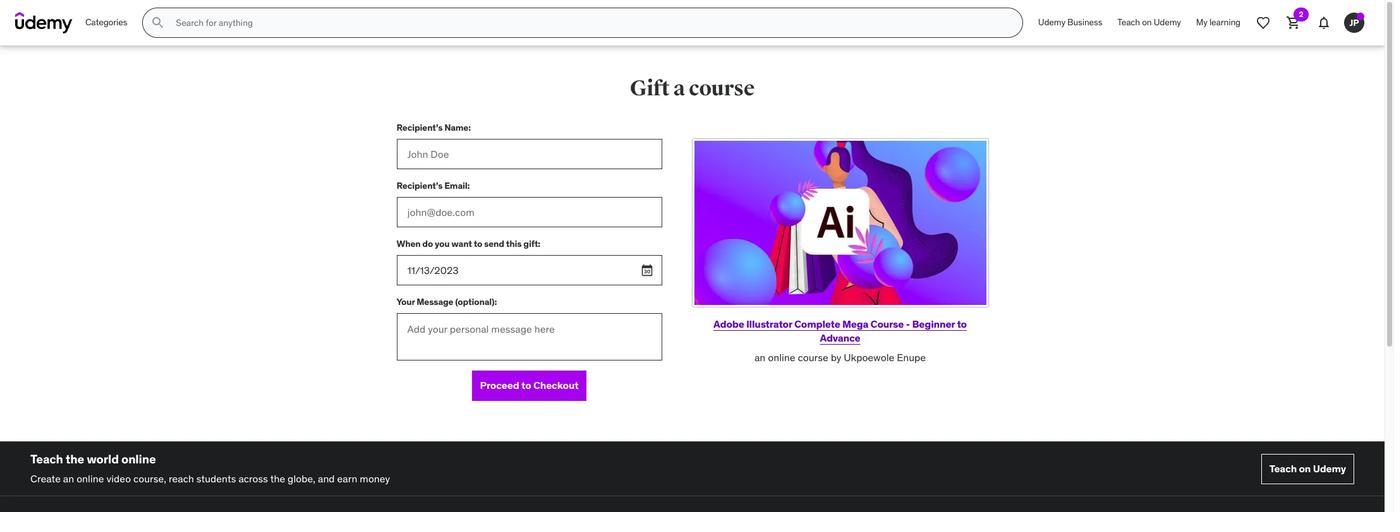Task type: locate. For each thing, give the bounding box(es) containing it.
2 vertical spatial online
[[77, 473, 104, 485]]

an
[[755, 351, 766, 364], [63, 473, 74, 485]]

2 link
[[1278, 8, 1309, 38]]

teach on udemy
[[1117, 17, 1181, 28], [1269, 463, 1346, 475]]

0 vertical spatial teach on udemy link
[[1110, 8, 1189, 38]]

1 horizontal spatial teach on udemy
[[1269, 463, 1346, 475]]

on for rightmost teach on udemy link
[[1299, 463, 1311, 475]]

beginner
[[912, 318, 955, 330]]

1 horizontal spatial teach
[[1117, 17, 1140, 28]]

recipient's left email:
[[397, 180, 443, 191]]

-
[[906, 318, 910, 330]]

1 vertical spatial recipient's
[[397, 180, 443, 191]]

you
[[435, 238, 450, 249]]

reach
[[169, 473, 194, 485]]

teach inside teach the world online create an online video course, reach students across the globe, and earn money
[[30, 452, 63, 467]]

business
[[1067, 17, 1102, 28]]

0 horizontal spatial on
[[1142, 17, 1152, 28]]

an right create
[[63, 473, 74, 485]]

globe,
[[288, 473, 315, 485]]

my
[[1196, 17, 1208, 28]]

when
[[397, 238, 421, 249]]

categories button
[[78, 8, 135, 38]]

money
[[360, 473, 390, 485]]

2 horizontal spatial to
[[957, 318, 967, 330]]

2 recipient's from the top
[[397, 180, 443, 191]]

to
[[474, 238, 482, 249], [957, 318, 967, 330], [521, 379, 531, 392]]

an inside teach the world online create an online video course, reach students across the globe, and earn money
[[63, 473, 74, 485]]

an online course by ukpoewole enupe
[[755, 351, 926, 364]]

an down illustrator
[[755, 351, 766, 364]]

adobe illustrator complete mega course - beginner to advance link
[[714, 318, 967, 345]]

adobe
[[714, 318, 744, 330]]

0 horizontal spatial to
[[474, 238, 482, 249]]

0 horizontal spatial teach on udemy
[[1117, 17, 1181, 28]]

course for a
[[689, 75, 755, 102]]

1 horizontal spatial course
[[798, 351, 828, 364]]

to left send
[[474, 238, 482, 249]]

when do you want to send this gift:
[[397, 238, 540, 249]]

gift a course
[[630, 75, 755, 102]]

1 vertical spatial to
[[957, 318, 967, 330]]

online down world
[[77, 473, 104, 485]]

1 horizontal spatial online
[[121, 452, 156, 467]]

video
[[106, 473, 131, 485]]

0 vertical spatial teach on udemy
[[1117, 17, 1181, 28]]

1 recipient's from the top
[[397, 122, 443, 133]]

1 vertical spatial on
[[1299, 463, 1311, 475]]

on
[[1142, 17, 1152, 28], [1299, 463, 1311, 475]]

2 horizontal spatial online
[[768, 351, 795, 364]]

illustrator
[[746, 318, 792, 330]]

gift
[[630, 75, 670, 102]]

earn
[[337, 473, 357, 485]]

want
[[451, 238, 472, 249]]

1 horizontal spatial udemy
[[1154, 17, 1181, 28]]

course
[[871, 318, 904, 330]]

0 horizontal spatial teach
[[30, 452, 63, 467]]

online
[[768, 351, 795, 364], [121, 452, 156, 467], [77, 473, 104, 485]]

online down illustrator
[[768, 351, 795, 364]]

shopping cart with 2 items image
[[1286, 15, 1301, 30]]

recipient's email:
[[397, 180, 470, 191]]

course
[[689, 75, 755, 102], [798, 351, 828, 364]]

udemy
[[1038, 17, 1065, 28], [1154, 17, 1181, 28], [1313, 463, 1346, 475]]

recipient's for recipient's email:
[[397, 180, 443, 191]]

course,
[[133, 473, 166, 485]]

the left world
[[66, 452, 84, 467]]

1 vertical spatial online
[[121, 452, 156, 467]]

course right a
[[689, 75, 755, 102]]

on for left teach on udemy link
[[1142, 17, 1152, 28]]

online up course,
[[121, 452, 156, 467]]

to right 'beginner'
[[957, 318, 967, 330]]

proceed to checkout
[[480, 379, 579, 392]]

recipient's for recipient's name:
[[397, 122, 443, 133]]

1 horizontal spatial to
[[521, 379, 531, 392]]

2 horizontal spatial teach
[[1269, 463, 1297, 475]]

create
[[30, 473, 61, 485]]

to inside adobe illustrator complete mega course - beginner to advance
[[957, 318, 967, 330]]

1 vertical spatial the
[[270, 473, 285, 485]]

Your Message (optional): text field
[[397, 313, 662, 361]]

advance
[[820, 332, 860, 345]]

0 vertical spatial course
[[689, 75, 755, 102]]

0 vertical spatial the
[[66, 452, 84, 467]]

1 horizontal spatial an
[[755, 351, 766, 364]]

1 horizontal spatial on
[[1299, 463, 1311, 475]]

2 vertical spatial to
[[521, 379, 531, 392]]

recipient's
[[397, 122, 443, 133], [397, 180, 443, 191]]

2 horizontal spatial udemy
[[1313, 463, 1346, 475]]

the
[[66, 452, 84, 467], [270, 473, 285, 485]]

teach the world online create an online video course, reach students across the globe, and earn money
[[30, 452, 390, 485]]

1 horizontal spatial the
[[270, 473, 285, 485]]

recipient's name:
[[397, 122, 471, 133]]

teach for rightmost teach on udemy link
[[1269, 463, 1297, 475]]

0 vertical spatial recipient's
[[397, 122, 443, 133]]

recipient's left the name:
[[397, 122, 443, 133]]

proceed to checkout button
[[472, 371, 586, 401]]

gift:
[[523, 238, 540, 249]]

submit search image
[[151, 15, 166, 30]]

course left by
[[798, 351, 828, 364]]

1 vertical spatial an
[[63, 473, 74, 485]]

jp link
[[1339, 8, 1369, 38]]

the left globe,
[[270, 473, 285, 485]]

1 vertical spatial course
[[798, 351, 828, 364]]

to right proceed
[[521, 379, 531, 392]]

jp
[[1350, 17, 1359, 28]]

message
[[417, 296, 453, 308]]

0 horizontal spatial course
[[689, 75, 755, 102]]

teach on udemy for left teach on udemy link
[[1117, 17, 1181, 28]]

by
[[831, 351, 841, 364]]

1 vertical spatial teach on udemy link
[[1261, 454, 1354, 484]]

do
[[422, 238, 433, 249]]

0 vertical spatial an
[[755, 351, 766, 364]]

0 vertical spatial on
[[1142, 17, 1152, 28]]

teach on udemy link
[[1110, 8, 1189, 38], [1261, 454, 1354, 484]]

1 vertical spatial teach on udemy
[[1269, 463, 1346, 475]]

udemy business
[[1038, 17, 1102, 28]]

0 horizontal spatial an
[[63, 473, 74, 485]]

teach
[[1117, 17, 1140, 28], [30, 452, 63, 467], [1269, 463, 1297, 475]]

proceed
[[480, 379, 519, 392]]

0 horizontal spatial online
[[77, 473, 104, 485]]

your message (optional):
[[397, 296, 497, 308]]

0 horizontal spatial teach on udemy link
[[1110, 8, 1189, 38]]



Task type: vqa. For each thing, say whether or not it's contained in the screenshot.
Course
yes



Task type: describe. For each thing, give the bounding box(es) containing it.
teach on udemy for rightmost teach on udemy link
[[1269, 463, 1346, 475]]

email:
[[444, 180, 470, 191]]

across
[[239, 473, 268, 485]]

0 vertical spatial online
[[768, 351, 795, 364]]

a
[[673, 75, 685, 102]]

adobe illustrator complete mega course - beginner to advance
[[714, 318, 967, 345]]

this
[[506, 238, 522, 249]]

your
[[397, 296, 415, 308]]

my learning link
[[1189, 8, 1248, 38]]

udemy image
[[15, 12, 73, 33]]

Recipient's Name: text field
[[397, 139, 662, 169]]

0 vertical spatial to
[[474, 238, 482, 249]]

notifications image
[[1316, 15, 1332, 30]]

world
[[87, 452, 119, 467]]

my learning
[[1196, 17, 1241, 28]]

and
[[318, 473, 335, 485]]

learning
[[1210, 17, 1241, 28]]

you have alerts image
[[1357, 13, 1364, 20]]

teach for left teach on udemy link
[[1117, 17, 1140, 28]]

udemy business link
[[1031, 8, 1110, 38]]

2
[[1299, 9, 1303, 19]]

When do you want to send this gift: text field
[[397, 255, 662, 286]]

enupe
[[897, 351, 926, 364]]

ukpoewole
[[844, 351, 894, 364]]

students
[[196, 473, 236, 485]]

categories
[[85, 17, 127, 28]]

send
[[484, 238, 504, 249]]

mega
[[842, 318, 868, 330]]

Recipient's Email: email field
[[397, 197, 662, 228]]

to inside proceed to checkout button
[[521, 379, 531, 392]]

0 horizontal spatial the
[[66, 452, 84, 467]]

complete
[[794, 318, 840, 330]]

course for online
[[798, 351, 828, 364]]

wishlist image
[[1256, 15, 1271, 30]]

checkout
[[533, 379, 579, 392]]

0 horizontal spatial udemy
[[1038, 17, 1065, 28]]

name:
[[444, 122, 471, 133]]

udemy for rightmost teach on udemy link
[[1313, 463, 1346, 475]]

1 horizontal spatial teach on udemy link
[[1261, 454, 1354, 484]]

udemy for left teach on udemy link
[[1154, 17, 1181, 28]]

Search for anything text field
[[173, 12, 1007, 33]]

(optional):
[[455, 296, 497, 308]]



